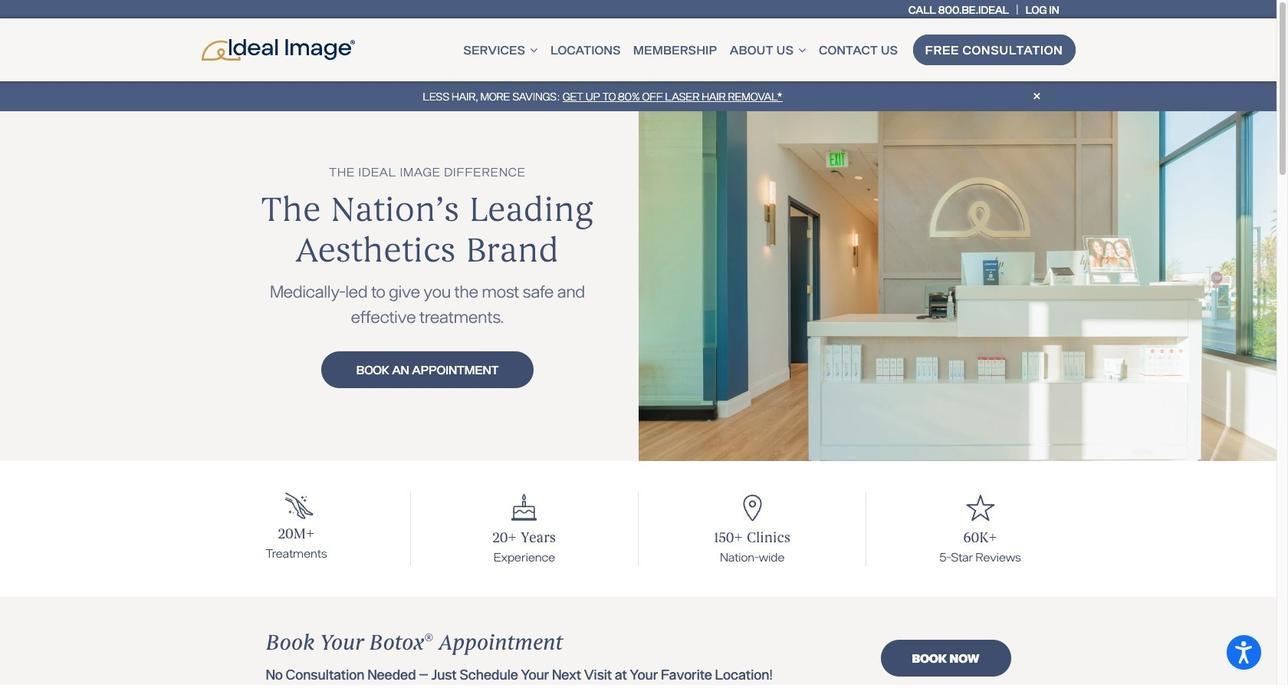 Task type: locate. For each thing, give the bounding box(es) containing it.
treatments image
[[279, 493, 314, 519]]

experience image
[[509, 493, 540, 523]]

ideal image logo image
[[201, 39, 355, 61]]

5-star reviews image
[[965, 493, 997, 523]]

nation wide image
[[737, 493, 768, 523]]



Task type: vqa. For each thing, say whether or not it's contained in the screenshot.
TREATMENTS image
yes



Task type: describe. For each thing, give the bounding box(es) containing it.
open accessibe: accessibility options, statement and help image
[[1236, 641, 1253, 664]]



